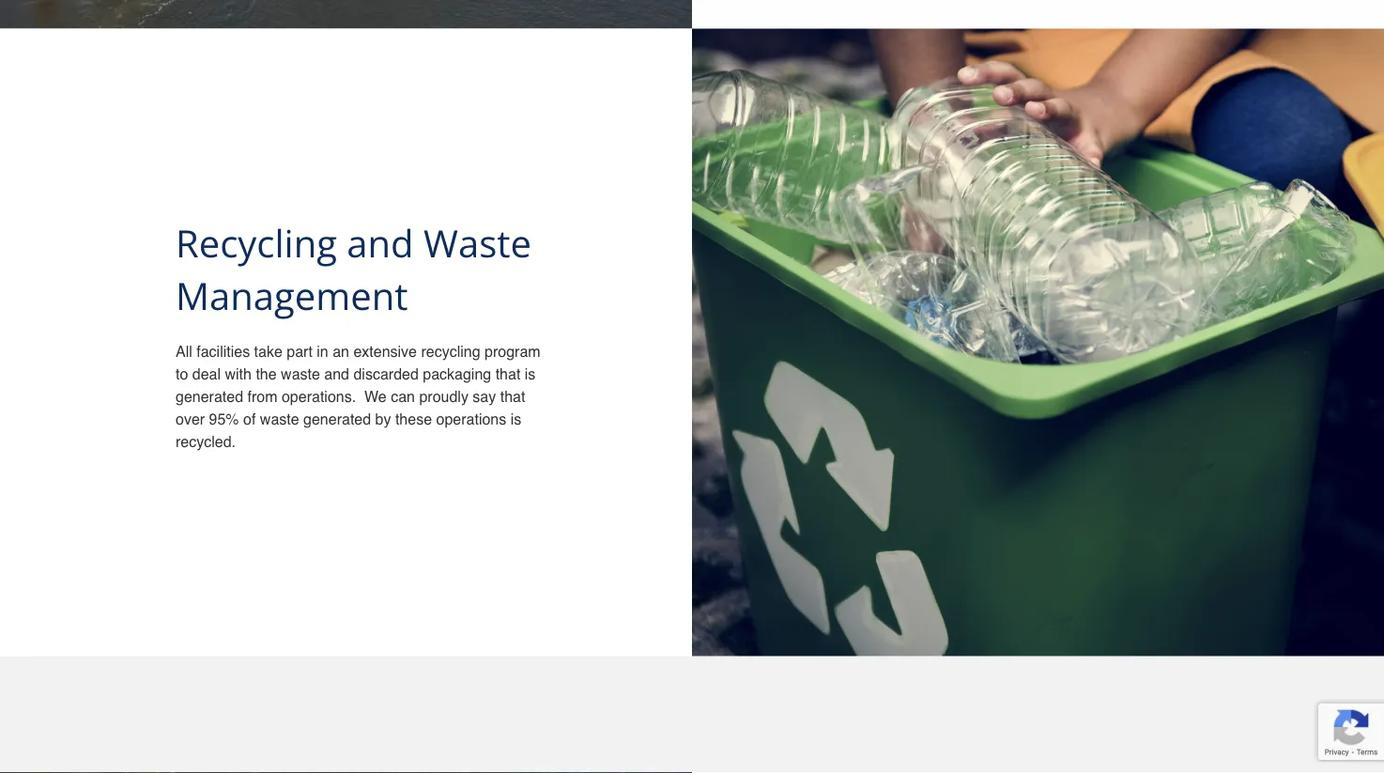 Task type: vqa. For each thing, say whether or not it's contained in the screenshot.
'Take'
yes



Task type: describe. For each thing, give the bounding box(es) containing it.
from
[[248, 388, 278, 405]]

to
[[176, 365, 188, 383]]

by
[[375, 411, 391, 428]]

0 vertical spatial waste
[[281, 365, 320, 383]]

and inside recycling and waste management
[[347, 217, 414, 268]]

recycling
[[421, 343, 481, 360]]

and inside all facilities take part in an extensive recycling program to deal with the waste and discarded packaging that is generated from operations.  we can proudly say that over 95% of waste generated by these operations is recycled.
[[324, 365, 349, 383]]

facilities
[[197, 343, 250, 360]]

in
[[317, 343, 329, 360]]

proudly
[[419, 388, 469, 405]]

with
[[225, 365, 252, 383]]

1 vertical spatial waste
[[260, 411, 299, 428]]

an
[[333, 343, 349, 360]]

recycling and waste management
[[176, 217, 532, 321]]

packaging
[[423, 365, 491, 383]]

recycled.
[[176, 433, 236, 450]]

waste
[[424, 217, 532, 268]]

all facilities take part in an extensive recycling program to deal with the waste and discarded packaging that is generated from operations.  we can proudly say that over 95% of waste generated by these operations is recycled.
[[176, 343, 541, 450]]

program
[[485, 343, 541, 360]]

discarded
[[354, 365, 419, 383]]

take
[[254, 343, 283, 360]]



Task type: locate. For each thing, give the bounding box(es) containing it.
0 horizontal spatial generated
[[176, 388, 243, 405]]

1 horizontal spatial generated
[[303, 411, 371, 428]]

can
[[391, 388, 415, 405]]

that
[[496, 365, 521, 383], [500, 388, 525, 405]]

extensive
[[354, 343, 417, 360]]

all
[[176, 343, 192, 360]]

0 vertical spatial that
[[496, 365, 521, 383]]

1 vertical spatial generated
[[303, 411, 371, 428]]

over
[[176, 411, 205, 428]]

say
[[473, 388, 496, 405]]

waste down from
[[260, 411, 299, 428]]

is right operations
[[511, 411, 522, 428]]

0 vertical spatial generated
[[176, 388, 243, 405]]

is down program
[[525, 365, 536, 383]]

waste
[[281, 365, 320, 383], [260, 411, 299, 428]]

0 horizontal spatial is
[[511, 411, 522, 428]]

0 vertical spatial and
[[347, 217, 414, 268]]

the
[[256, 365, 277, 383]]

1 horizontal spatial is
[[525, 365, 536, 383]]

of
[[243, 411, 256, 428]]

is
[[525, 365, 536, 383], [511, 411, 522, 428]]

generated down 'operations.'
[[303, 411, 371, 428]]

95%
[[209, 411, 239, 428]]

recycling
[[176, 217, 337, 268]]

operations
[[436, 411, 507, 428]]

generated
[[176, 388, 243, 405], [303, 411, 371, 428]]

0 vertical spatial is
[[525, 365, 536, 383]]

part
[[287, 343, 313, 360]]

and
[[347, 217, 414, 268], [324, 365, 349, 383]]

that down program
[[496, 365, 521, 383]]

that right say on the left of page
[[500, 388, 525, 405]]

operations.
[[282, 388, 356, 405]]

these
[[395, 411, 432, 428]]

deal
[[192, 365, 221, 383]]

management
[[176, 270, 408, 321]]

waste down part
[[281, 365, 320, 383]]

1 vertical spatial is
[[511, 411, 522, 428]]

1 vertical spatial that
[[500, 388, 525, 405]]

generated down deal
[[176, 388, 243, 405]]

1 vertical spatial and
[[324, 365, 349, 383]]



